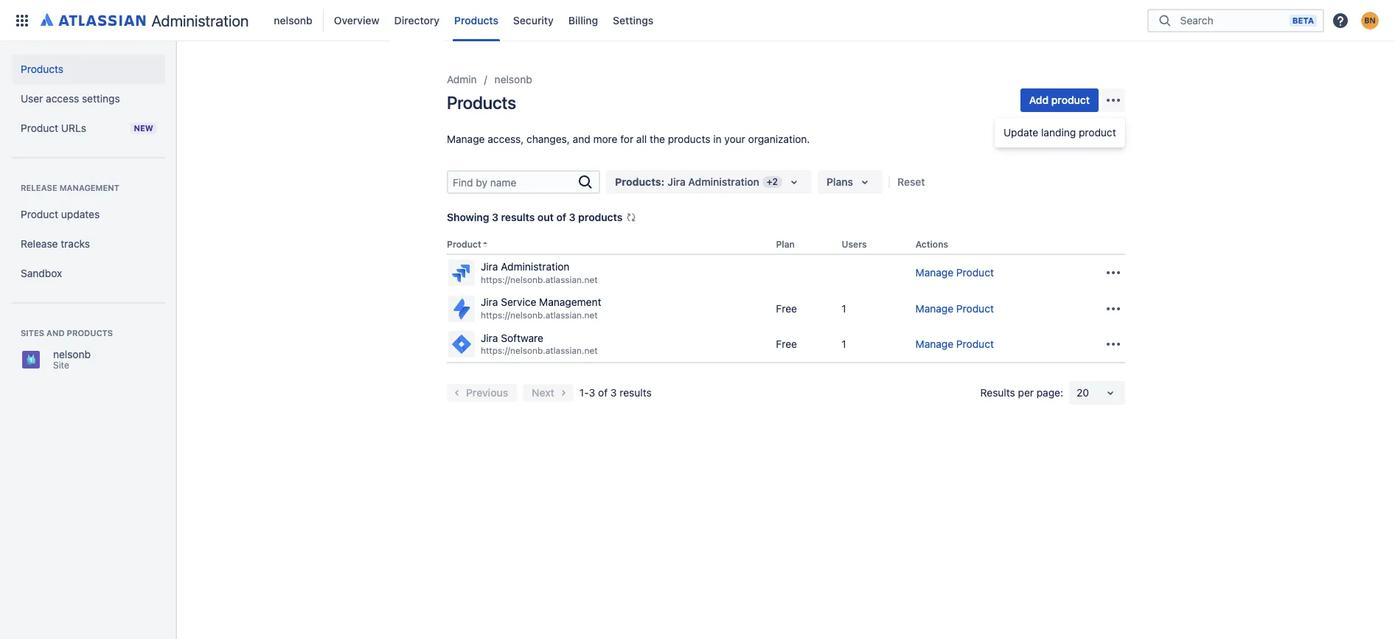 Task type: locate. For each thing, give the bounding box(es) containing it.
1 horizontal spatial and
[[573, 133, 590, 145]]

0 vertical spatial nelsonb
[[274, 14, 312, 26]]

3 right "out"
[[569, 211, 576, 223]]

jira software https://nelsonb.atlassian.net
[[481, 332, 598, 356]]

administration up toggle navigation "icon"
[[152, 11, 249, 29]]

1 vertical spatial results
[[620, 386, 652, 399]]

jira service management image
[[450, 297, 473, 320]]

2 vertical spatial products
[[67, 328, 113, 338]]

2 free from the top
[[776, 338, 797, 350]]

1 vertical spatial https://nelsonb.atlassian.net
[[481, 310, 598, 321]]

changes,
[[527, 133, 570, 145]]

3 https://nelsonb.atlassian.net from the top
[[481, 345, 598, 356]]

2 vertical spatial https://nelsonb.atlassian.net
[[481, 345, 598, 356]]

0 horizontal spatial and
[[46, 328, 65, 338]]

0 vertical spatial product
[[1051, 94, 1090, 106]]

management
[[539, 296, 601, 308]]

0 horizontal spatial nelsonb link
[[269, 8, 317, 32]]

1 vertical spatial release
[[21, 237, 58, 250]]

nelsonb down sites and products
[[53, 348, 91, 361]]

refresh image
[[626, 212, 637, 223]]

0 horizontal spatial administration
[[152, 11, 249, 29]]

settings
[[613, 14, 653, 26]]

0 horizontal spatial results
[[501, 211, 535, 223]]

products left refresh image
[[578, 211, 623, 223]]

1 horizontal spatial of
[[598, 386, 608, 399]]

your
[[724, 133, 745, 145]]

1 free from the top
[[776, 302, 797, 314]]

manage product link
[[916, 266, 994, 279], [916, 302, 994, 314], [916, 338, 994, 350]]

2 horizontal spatial products
[[668, 133, 710, 145]]

jira administration image
[[450, 261, 473, 285], [450, 261, 473, 285]]

1 horizontal spatial nelsonb link
[[495, 71, 532, 88]]

product right landing
[[1079, 126, 1116, 139]]

reset button
[[890, 170, 934, 194]]

administration link
[[35, 8, 255, 32]]

release up sandbox
[[21, 237, 58, 250]]

products up nelsonb site
[[67, 328, 113, 338]]

nelsonb left overview
[[274, 14, 312, 26]]

admin
[[447, 73, 477, 86]]

1 vertical spatial free
[[776, 338, 797, 350]]

1 horizontal spatial administration
[[501, 260, 570, 273]]

0 vertical spatial release
[[21, 183, 57, 192]]

and left more
[[573, 133, 590, 145]]

access,
[[488, 133, 524, 145]]

products inside 'global navigation' element
[[454, 14, 498, 26]]

2 1 from the top
[[842, 338, 846, 350]]

0 vertical spatial manage product
[[916, 266, 994, 279]]

0 vertical spatial products link
[[450, 8, 503, 32]]

product right add
[[1051, 94, 1090, 106]]

0 vertical spatial nelsonb link
[[269, 8, 317, 32]]

1 horizontal spatial products link
[[450, 8, 503, 32]]

beta
[[1292, 15, 1314, 25]]

1 vertical spatial product
[[1079, 126, 1116, 139]]

results right 1- on the left
[[620, 386, 652, 399]]

nelsonb link
[[269, 8, 317, 32], [495, 71, 532, 88]]

1 vertical spatial and
[[46, 328, 65, 338]]

plan
[[776, 239, 795, 250]]

0 vertical spatial and
[[573, 133, 590, 145]]

0 vertical spatial https://nelsonb.atlassian.net
[[481, 274, 598, 285]]

0 vertical spatial of
[[556, 211, 566, 223]]

3 right showing
[[492, 211, 498, 223]]

3
[[492, 211, 498, 223], [569, 211, 576, 223], [589, 386, 595, 399], [610, 386, 617, 399]]

1 1 from the top
[[842, 302, 846, 314]]

:
[[661, 175, 665, 188]]

3 right next image
[[589, 386, 595, 399]]

security
[[513, 14, 554, 26]]

1 horizontal spatial nelsonb
[[274, 14, 312, 26]]

1
[[842, 302, 846, 314], [842, 338, 846, 350]]

2 vertical spatial manage product link
[[916, 338, 994, 350]]

https://nelsonb.atlassian.net down software
[[481, 345, 598, 356]]

admin link
[[447, 71, 477, 88]]

jira
[[668, 175, 686, 188], [481, 260, 498, 273], [481, 296, 498, 308], [481, 332, 498, 344]]

product updates
[[21, 208, 100, 220]]

1 vertical spatial 1
[[842, 338, 846, 350]]

jira inside jira software https://nelsonb.atlassian.net
[[481, 332, 498, 344]]

2 horizontal spatial administration
[[688, 175, 759, 188]]

user access settings
[[21, 92, 120, 105]]

jira service management image
[[450, 297, 473, 320]]

products
[[668, 133, 710, 145], [578, 211, 623, 223], [67, 328, 113, 338]]

product inside button
[[1051, 94, 1090, 106]]

products up refresh image
[[615, 175, 661, 188]]

management
[[59, 183, 119, 192]]

1 manage product from the top
[[916, 266, 994, 279]]

administration up service
[[501, 260, 570, 273]]

security link
[[509, 8, 558, 32]]

user access settings link
[[12, 84, 165, 114]]

plans button
[[818, 170, 883, 194]]

1-3 of 3 results
[[579, 386, 652, 399]]

jira for jira software
[[481, 332, 498, 344]]

user
[[21, 92, 43, 105]]

new
[[134, 123, 153, 133]]

release tracks link
[[12, 229, 165, 259]]

for
[[620, 133, 633, 145]]

1 vertical spatial products link
[[12, 55, 165, 84]]

products link
[[450, 8, 503, 32], [12, 55, 165, 84]]

search icon image
[[1156, 13, 1174, 28]]

administration banner
[[0, 0, 1395, 41]]

sandbox link
[[12, 259, 165, 288]]

sites
[[21, 328, 44, 338]]

product
[[21, 122, 58, 134], [21, 208, 58, 220], [447, 239, 481, 250], [956, 266, 994, 279], [956, 302, 994, 314], [956, 338, 994, 350]]

https://nelsonb.atlassian.net up jira service management https://nelsonb.atlassian.net
[[481, 274, 598, 285]]

products left in
[[668, 133, 710, 145]]

manage product
[[916, 266, 994, 279], [916, 302, 994, 314], [916, 338, 994, 350]]

jira right jira service management icon
[[481, 296, 498, 308]]

1 vertical spatial nelsonb link
[[495, 71, 532, 88]]

Search field
[[1176, 7, 1289, 34]]

0 vertical spatial manage product link
[[916, 266, 994, 279]]

1 manage product link from the top
[[916, 266, 994, 279]]

nelsonb link right admin link
[[495, 71, 532, 88]]

billing
[[568, 14, 598, 26]]

product updates link
[[12, 200, 165, 229]]

products link up settings
[[12, 55, 165, 84]]

1 vertical spatial nelsonb
[[495, 73, 532, 86]]

products
[[454, 14, 498, 26], [21, 63, 63, 75], [447, 92, 516, 113], [615, 175, 661, 188]]

atlassian image
[[41, 10, 146, 28], [41, 10, 146, 28]]

https://nelsonb.atlassian.net
[[481, 274, 598, 285], [481, 310, 598, 321], [481, 345, 598, 356]]

https://nelsonb.atlassian.net for jira software
[[481, 345, 598, 356]]

organization.
[[748, 133, 810, 145]]

and
[[573, 133, 590, 145], [46, 328, 65, 338]]

0 vertical spatial 1
[[842, 302, 846, 314]]

2 vertical spatial manage product
[[916, 338, 994, 350]]

2 manage product link from the top
[[916, 302, 994, 314]]

0 horizontal spatial of
[[556, 211, 566, 223]]

1 horizontal spatial products
[[578, 211, 623, 223]]

1 https://nelsonb.atlassian.net from the top
[[481, 274, 598, 285]]

nelsonb
[[274, 14, 312, 26], [495, 73, 532, 86], [53, 348, 91, 361]]

results left "out"
[[501, 211, 535, 223]]

1 vertical spatial administration
[[688, 175, 759, 188]]

2 vertical spatial nelsonb
[[53, 348, 91, 361]]

of right 1- on the left
[[598, 386, 608, 399]]

2 https://nelsonb.atlassian.net from the top
[[481, 310, 598, 321]]

https://nelsonb.atlassian.net inside jira service management https://nelsonb.atlassian.net
[[481, 310, 598, 321]]

settings link
[[608, 8, 658, 32]]

2 release from the top
[[21, 237, 58, 250]]

nelsonb link left overview 'link'
[[269, 8, 317, 32]]

site
[[53, 360, 69, 371]]

https://nelsonb.atlassian.net down service
[[481, 310, 598, 321]]

1 release from the top
[[21, 183, 57, 192]]

directory link
[[390, 8, 444, 32]]

0 horizontal spatial products
[[67, 328, 113, 338]]

manage product for jira administration
[[916, 266, 994, 279]]

open image
[[1102, 384, 1119, 402]]

0 vertical spatial free
[[776, 302, 797, 314]]

jira inside jira service management https://nelsonb.atlassian.net
[[481, 296, 498, 308]]

release up product updates
[[21, 183, 57, 192]]

manage product link for jira software
[[916, 338, 994, 350]]

out
[[537, 211, 554, 223]]

manage product link for jira service management
[[916, 302, 994, 314]]

3 manage product link from the top
[[916, 338, 994, 350]]

products down admin link
[[447, 92, 516, 113]]

manage product link for jira administration
[[916, 266, 994, 279]]

1 vertical spatial manage product link
[[916, 302, 994, 314]]

users
[[842, 239, 867, 250]]

1 vertical spatial manage product
[[916, 302, 994, 314]]

release
[[21, 183, 57, 192], [21, 237, 58, 250]]

of
[[556, 211, 566, 223], [598, 386, 608, 399]]

1 horizontal spatial results
[[620, 386, 652, 399]]

next image
[[554, 384, 572, 402]]

0 vertical spatial administration
[[152, 11, 249, 29]]

administration
[[152, 11, 249, 29], [688, 175, 759, 188], [501, 260, 570, 273]]

jira down showing
[[481, 260, 498, 273]]

and right sites at left
[[46, 328, 65, 338]]

results per page:
[[980, 386, 1063, 399]]

add product
[[1029, 94, 1090, 106]]

software
[[501, 332, 543, 344]]

product
[[1051, 94, 1090, 106], [1079, 126, 1116, 139]]

2 manage product from the top
[[916, 302, 994, 314]]

administration down in
[[688, 175, 759, 188]]

results
[[501, 211, 535, 223], [620, 386, 652, 399]]

manage
[[447, 133, 485, 145], [916, 266, 953, 279], [916, 302, 953, 314], [916, 338, 953, 350]]

overview link
[[329, 8, 384, 32]]

0 vertical spatial results
[[501, 211, 535, 223]]

products left security
[[454, 14, 498, 26]]

urls
[[61, 122, 86, 134]]

2 vertical spatial administration
[[501, 260, 570, 273]]

2 horizontal spatial nelsonb
[[495, 73, 532, 86]]

3 manage product from the top
[[916, 338, 994, 350]]

products link left security link
[[450, 8, 503, 32]]

page:
[[1037, 386, 1063, 399]]

sandbox
[[21, 267, 62, 279]]

jira software image
[[450, 332, 473, 356]]

1 vertical spatial products
[[578, 211, 623, 223]]

jira right jira software icon
[[481, 332, 498, 344]]

nelsonb right admin
[[495, 73, 532, 86]]

of right "out"
[[556, 211, 566, 223]]

in
[[713, 133, 722, 145]]

free
[[776, 302, 797, 314], [776, 338, 797, 350]]

updates
[[61, 208, 100, 220]]

appswitcher icon image
[[13, 11, 31, 29]]

jira inside jira administration https://nelsonb.atlassian.net
[[481, 260, 498, 273]]



Task type: describe. For each thing, give the bounding box(es) containing it.
service
[[501, 296, 536, 308]]

reset
[[897, 175, 925, 188]]

administration inside 'global navigation' element
[[152, 11, 249, 29]]

free for management
[[776, 302, 797, 314]]

sites and products
[[21, 328, 113, 338]]

1 vertical spatial of
[[598, 386, 608, 399]]

nelsonb link inside 'global navigation' element
[[269, 8, 317, 32]]

Search text field
[[448, 172, 577, 192]]

0 horizontal spatial products link
[[12, 55, 165, 84]]

manage product for jira service management
[[916, 302, 994, 314]]

the
[[650, 133, 665, 145]]

0 horizontal spatial nelsonb
[[53, 348, 91, 361]]

release tracks
[[21, 237, 90, 250]]

plans
[[827, 175, 853, 188]]

manage product for jira software
[[916, 338, 994, 350]]

jira right :
[[668, 175, 686, 188]]

3 right 1- on the left
[[610, 386, 617, 399]]

administration inside jira administration https://nelsonb.atlassian.net
[[501, 260, 570, 273]]

results
[[980, 386, 1015, 399]]

release management
[[21, 183, 119, 192]]

products : jira administration +2
[[615, 175, 778, 188]]

search image
[[577, 173, 594, 191]]

update landing product
[[1004, 126, 1116, 139]]

add product button
[[1020, 88, 1099, 112]]

20
[[1077, 386, 1089, 399]]

previous image
[[448, 384, 466, 402]]

+2
[[767, 176, 778, 187]]

nelsonb inside 'global navigation' element
[[274, 14, 312, 26]]

jira software image
[[450, 332, 473, 356]]

0 vertical spatial products
[[668, 133, 710, 145]]

landing
[[1041, 126, 1076, 139]]

all
[[636, 133, 647, 145]]

1 for management
[[842, 302, 846, 314]]

directory
[[394, 14, 440, 26]]

jira for jira service management
[[481, 296, 498, 308]]

showing 3 results out of 3 products
[[447, 211, 623, 223]]

add
[[1029, 94, 1049, 106]]

manage access, changes, and more for all the products in your organization.
[[447, 133, 810, 145]]

free for https://nelsonb.atlassian.net
[[776, 338, 797, 350]]

tracks
[[61, 237, 90, 250]]

release for release management
[[21, 183, 57, 192]]

per
[[1018, 386, 1034, 399]]

actions
[[916, 239, 948, 250]]

jira for jira administration
[[481, 260, 498, 273]]

billing link
[[564, 8, 603, 32]]

1 for https://nelsonb.atlassian.net
[[842, 338, 846, 350]]

overview
[[334, 14, 379, 26]]

https://nelsonb.atlassian.net for jira administration
[[481, 274, 598, 285]]

access
[[46, 92, 79, 105]]

manage for jira service management
[[916, 302, 953, 314]]

settings
[[82, 92, 120, 105]]

more
[[593, 133, 617, 145]]

update
[[1004, 126, 1038, 139]]

showing
[[447, 211, 489, 223]]

1-
[[579, 386, 589, 399]]

product urls
[[21, 122, 86, 134]]

toggle navigation image
[[162, 59, 195, 88]]

nelsonb site
[[53, 348, 91, 371]]

manage for jira software
[[916, 338, 953, 350]]

global navigation element
[[9, 0, 1147, 41]]

release for release tracks
[[21, 237, 58, 250]]

help icon image
[[1332, 11, 1349, 29]]

jira service management https://nelsonb.atlassian.net
[[481, 296, 601, 321]]

account image
[[1361, 11, 1379, 29]]

jira administration https://nelsonb.atlassian.net
[[481, 260, 598, 285]]

manage for jira administration
[[916, 266, 953, 279]]

products up the user
[[21, 63, 63, 75]]



Task type: vqa. For each thing, say whether or not it's contained in the screenshot.
bottom manage product LINK
yes



